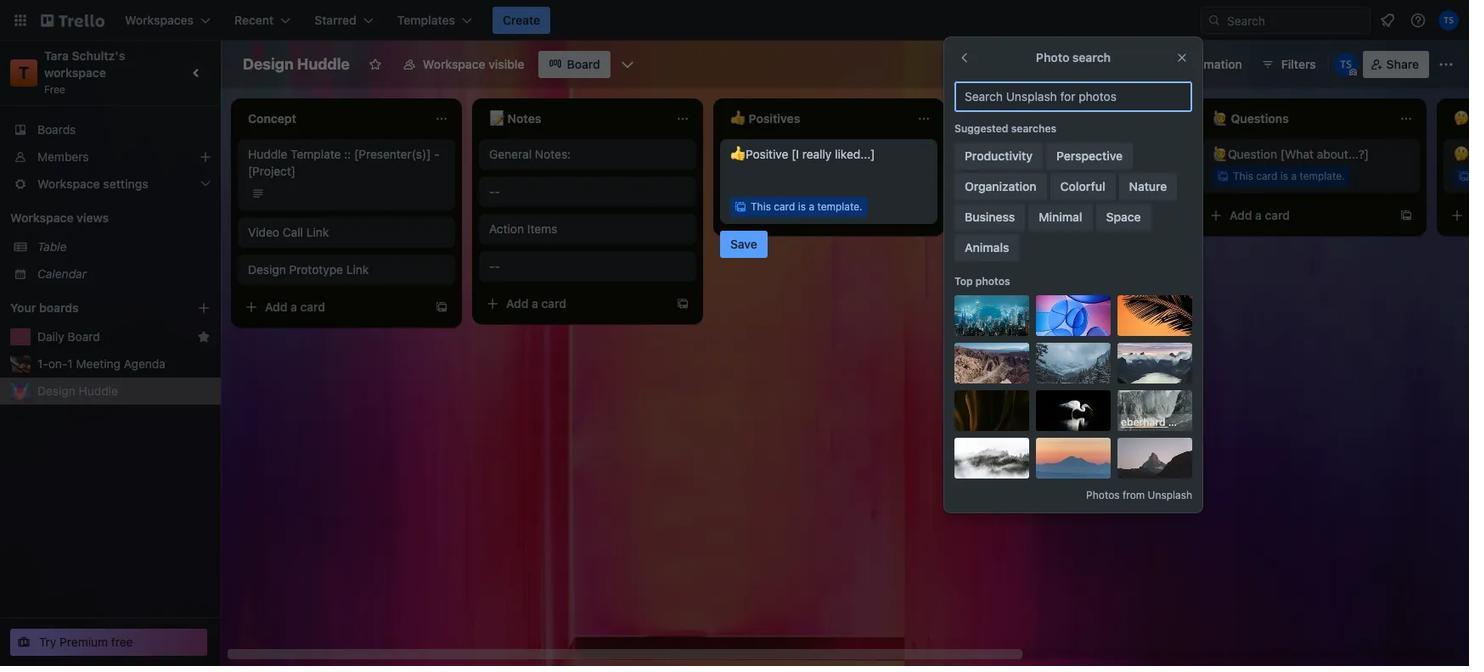 Task type: describe. For each thing, give the bounding box(es) containing it.
suggested
[[955, 122, 1009, 135]]

meeting
[[76, 357, 121, 371]]

star or unstar board image
[[369, 58, 382, 71]]

huddle inside board name text box
[[297, 55, 350, 73]]

hide from list button
[[945, 323, 1059, 350]]

huddle inside huddle template :: [presenter(s)] - [project]
[[248, 147, 287, 161]]

create from template… image for about...?]
[[1400, 209, 1413, 223]]

huddle template :: [presenter(s)] - [project] link
[[248, 146, 445, 180]]

items
[[527, 222, 558, 236]]

space button
[[1096, 204, 1152, 231]]

-- for second -- link from the top of the page
[[489, 259, 500, 274]]

add down design prototype link
[[265, 300, 288, 314]]

1-on-1 meeting agenda link
[[37, 356, 211, 373]]

photos
[[976, 275, 1011, 288]]

add board image
[[197, 302, 211, 315]]

colorful button
[[1050, 173, 1116, 200]]

change members button
[[945, 200, 1083, 228]]

link for design prototype link
[[346, 262, 369, 277]]

1-
[[37, 357, 48, 371]]

members
[[37, 150, 89, 164]]

design prototype link
[[248, 262, 369, 277]]

photos from unsplash
[[1087, 489, 1193, 502]]

tara schultz's workspace link
[[44, 48, 128, 80]]

copy
[[973, 298, 1003, 313]]

0 horizontal spatial this
[[751, 200, 771, 213]]

boards link
[[0, 116, 221, 144]]

change for change cover
[[973, 237, 1017, 251]]

🙋question [what about...?] link
[[1213, 146, 1410, 163]]

edit card image
[[916, 147, 929, 161]]

table
[[37, 240, 67, 254]]

this for 👎negative [i'm not sure about...]
[[992, 170, 1012, 183]]

searches
[[1011, 122, 1057, 135]]

0 horizontal spatial template.
[[817, 200, 863, 213]]

unsplash link
[[1148, 489, 1193, 502]]

[presenter(s)]
[[354, 147, 431, 161]]

2 -- link from the top
[[489, 258, 686, 275]]

liked...]
[[835, 147, 875, 161]]

template. for about...?]
[[1300, 170, 1345, 183]]

cover
[[1020, 237, 1051, 251]]

tara
[[44, 48, 69, 63]]

Board name text field
[[234, 51, 358, 78]]

add a card for not
[[989, 208, 1049, 223]]

[what
[[1281, 147, 1314, 161]]

about...]
[[1111, 147, 1158, 161]]

your boards
[[10, 301, 79, 315]]

views
[[77, 211, 109, 225]]

🙋question [what about...?]
[[1213, 147, 1369, 161]]

-- for first -- link from the top of the page
[[489, 184, 500, 199]]

0 notifications image
[[1378, 10, 1398, 31]]

add a card button for about...?]
[[1203, 202, 1393, 229]]

colorful
[[1061, 179, 1106, 194]]

is for [i'm
[[1040, 170, 1047, 183]]

design for design prototype link link
[[248, 262, 286, 277]]

on-
[[48, 357, 67, 371]]

nature
[[1129, 179, 1168, 194]]

search image
[[1208, 14, 1221, 27]]

free
[[111, 635, 133, 650]]

try premium free
[[39, 635, 133, 650]]

eberhard
[[1121, 416, 1166, 429]]

free
[[44, 83, 65, 96]]

really
[[803, 147, 832, 161]]

change members
[[973, 206, 1073, 221]]

members link
[[0, 144, 221, 171]]

move
[[973, 268, 1004, 282]]

try
[[39, 635, 56, 650]]

daily
[[37, 330, 64, 344]]

share
[[1387, 57, 1419, 71]]

photo
[[1036, 50, 1070, 65]]

photo search
[[1036, 50, 1111, 65]]

add down action items
[[506, 296, 529, 311]]

starred icon image
[[197, 330, 211, 344]]

from for list
[[1003, 329, 1029, 343]]

create from template… image for not
[[1159, 209, 1172, 223]]

about...?]
[[1317, 147, 1369, 161]]

copy button
[[945, 292, 1013, 319]]

create
[[503, 13, 540, 27]]

0 horizontal spatial huddle
[[79, 384, 118, 398]]

organization button
[[955, 173, 1047, 200]]

link for video call link
[[306, 225, 329, 240]]

labels
[[998, 176, 1032, 190]]

primary element
[[0, 0, 1470, 41]]

eberhard 🖐 grossgasteiger link
[[1118, 415, 1258, 432]]

eberhard 🖐 grossgasteiger
[[1121, 416, 1258, 429]]

open card link
[[945, 139, 1042, 166]]

change cover
[[973, 237, 1051, 251]]

👍positive [i really liked...]
[[731, 147, 875, 161]]

workspace visible button
[[392, 51, 535, 78]]

video call link link
[[248, 224, 445, 241]]

photos
[[1087, 489, 1120, 502]]

animals
[[965, 240, 1010, 255]]

from for unsplash
[[1123, 489, 1145, 502]]

organization
[[965, 179, 1037, 194]]

Search Unsplash for photos text field
[[955, 82, 1193, 112]]

unsplash
[[1148, 489, 1193, 502]]

schultz's
[[72, 48, 125, 63]]

filters
[[1282, 57, 1316, 71]]

members
[[1020, 206, 1073, 221]]

grossgasteiger
[[1184, 416, 1258, 429]]

workspace
[[44, 65, 106, 80]]

[i'm
[[1039, 147, 1060, 161]]

boards
[[39, 301, 79, 315]]

premium
[[60, 635, 108, 650]]

daily board link
[[37, 329, 190, 346]]

business button
[[955, 204, 1026, 231]]

0 horizontal spatial is
[[798, 200, 806, 213]]

nature button
[[1119, 173, 1178, 200]]

perspective button
[[1047, 143, 1133, 170]]

tara schultz (taraschultz7) image
[[1334, 53, 1358, 76]]

daily board
[[37, 330, 100, 344]]

space
[[1106, 210, 1141, 224]]



Task type: locate. For each thing, give the bounding box(es) containing it.
general notes: link
[[489, 146, 686, 163]]

0 horizontal spatial workspace
[[10, 211, 74, 225]]

1
[[67, 357, 73, 371]]

design huddle left star or unstar board image
[[243, 55, 350, 73]]

power-ups
[[1078, 57, 1140, 71]]

1 vertical spatial board
[[68, 330, 100, 344]]

workspace for workspace visible
[[423, 57, 485, 71]]

change cover button
[[945, 231, 1061, 258]]

1 horizontal spatial huddle
[[248, 147, 287, 161]]

huddle up the [project]
[[248, 147, 287, 161]]

1 change from the top
[[973, 206, 1017, 221]]

add a card button for not
[[962, 202, 1152, 229]]

a
[[1050, 170, 1056, 183], [1291, 170, 1297, 183], [809, 200, 815, 213], [773, 208, 780, 223], [1014, 208, 1021, 223], [1256, 208, 1262, 223], [532, 296, 538, 311], [291, 300, 297, 314]]

add a card button for really
[[720, 202, 911, 229]]

add for really
[[748, 208, 770, 223]]

[i
[[792, 147, 799, 161]]

template
[[291, 147, 341, 161]]

design huddle inside board name text box
[[243, 55, 350, 73]]

top photos
[[955, 275, 1011, 288]]

0 horizontal spatial from
[[1003, 329, 1029, 343]]

link right call
[[306, 225, 329, 240]]

from inside button
[[1003, 329, 1029, 343]]

board link
[[538, 51, 611, 78]]

board down your boards with 3 items "element"
[[68, 330, 100, 344]]

Search field
[[1221, 8, 1370, 33]]

1 horizontal spatial from
[[1123, 489, 1145, 502]]

add a card button down [what
[[1203, 202, 1393, 229]]

calendar
[[37, 267, 87, 281]]

add up the save
[[748, 208, 770, 223]]

call
[[283, 225, 303, 240]]

👎negative
[[972, 147, 1036, 161]]

1 vertical spatial from
[[1123, 489, 1145, 502]]

1 horizontal spatial board
[[567, 57, 600, 71]]

0 vertical spatial change
[[973, 206, 1017, 221]]

edit labels button
[[945, 170, 1042, 197]]

1 vertical spatial workspace
[[10, 211, 74, 225]]

open information menu image
[[1410, 12, 1427, 29]]

1 -- link from the top
[[489, 183, 686, 200]]

2 horizontal spatial this
[[1233, 170, 1254, 183]]

suggested searches
[[955, 122, 1057, 135]]

0 vertical spatial from
[[1003, 329, 1029, 343]]

0 vertical spatial -- link
[[489, 183, 686, 200]]

business
[[965, 210, 1015, 224]]

template. down perspective
[[1059, 170, 1104, 183]]

0 horizontal spatial board
[[68, 330, 100, 344]]

template. for not
[[1059, 170, 1104, 183]]

board inside "link"
[[68, 330, 100, 344]]

workspace
[[423, 57, 485, 71], [10, 211, 74, 225]]

huddle left star or unstar board image
[[297, 55, 350, 73]]

animals button
[[955, 234, 1020, 262]]

workspace visible
[[423, 57, 525, 71]]

0 vertical spatial huddle
[[297, 55, 350, 73]]

action items link
[[489, 221, 686, 238]]

0 vertical spatial link
[[306, 225, 329, 240]]

1 horizontal spatial is
[[1040, 170, 1047, 183]]

2 horizontal spatial this card is a template.
[[1233, 170, 1345, 183]]

create from template… image
[[917, 209, 931, 223], [1159, 209, 1172, 223], [1400, 209, 1413, 223], [676, 297, 690, 311], [435, 301, 449, 314]]

your boards with 3 items element
[[10, 298, 172, 319]]

productivity button
[[955, 143, 1043, 170]]

this card is a template. down "[i'm"
[[992, 170, 1104, 183]]

show menu image
[[1438, 56, 1455, 73]]

change for change members
[[973, 206, 1017, 221]]

::
[[344, 147, 351, 161]]

1 vertical spatial huddle
[[248, 147, 287, 161]]

create from template… image for really
[[917, 209, 931, 223]]

1 vertical spatial design huddle
[[37, 384, 118, 398]]

customize views image
[[619, 56, 636, 73]]

change down organization button
[[973, 206, 1017, 221]]

boards
[[37, 122, 76, 137]]

workspace up table
[[10, 211, 74, 225]]

not
[[1063, 147, 1081, 161]]

-- down action
[[489, 259, 500, 274]]

1 horizontal spatial design huddle
[[243, 55, 350, 73]]

t link
[[10, 59, 37, 87]]

this card is a template. for [what
[[1233, 170, 1345, 183]]

1 vertical spatial link
[[346, 262, 369, 277]]

ups
[[1118, 57, 1140, 71]]

save
[[731, 237, 758, 251]]

add down organization button
[[989, 208, 1011, 223]]

2 -- from the top
[[489, 259, 500, 274]]

add a card for really
[[748, 208, 808, 223]]

this card is a template. down the 🙋question [what about...?]
[[1233, 170, 1345, 183]]

2 horizontal spatial huddle
[[297, 55, 350, 73]]

table link
[[37, 239, 211, 256]]

1 vertical spatial change
[[973, 237, 1017, 251]]

sure
[[1084, 147, 1108, 161]]

notes:
[[535, 147, 571, 161]]

--
[[489, 184, 500, 199], [489, 259, 500, 274]]

search
[[1073, 50, 1111, 65]]

eberhard 🖐 grossgasteiger button
[[1118, 391, 1258, 432]]

design inside board name text box
[[243, 55, 294, 73]]

add for about...?]
[[1230, 208, 1252, 223]]

-- up action
[[489, 184, 500, 199]]

0 vertical spatial board
[[567, 57, 600, 71]]

workspace inside button
[[423, 57, 485, 71]]

design
[[243, 55, 294, 73], [248, 262, 286, 277], [37, 384, 75, 398]]

1 vertical spatial --
[[489, 259, 500, 274]]

automation
[[1178, 57, 1243, 71]]

👍Positive [I really liked...] text field
[[731, 146, 928, 194]]

add down 🙋question
[[1230, 208, 1252, 223]]

huddle down meeting
[[79, 384, 118, 398]]

1 vertical spatial -- link
[[489, 258, 686, 275]]

is down "[i'm"
[[1040, 170, 1047, 183]]

0 horizontal spatial design huddle
[[37, 384, 118, 398]]

link inside video call link link
[[306, 225, 329, 240]]

-- link up action items link
[[489, 183, 686, 200]]

- inside huddle template :: [presenter(s)] - [project]
[[434, 147, 440, 161]]

2 change from the top
[[973, 237, 1017, 251]]

tara schultz's workspace free
[[44, 48, 128, 96]]

video call link
[[248, 225, 329, 240]]

add for not
[[989, 208, 1011, 223]]

general
[[489, 147, 532, 161]]

change down business button
[[973, 237, 1017, 251]]

add
[[748, 208, 770, 223], [989, 208, 1011, 223], [1230, 208, 1252, 223], [506, 296, 529, 311], [265, 300, 288, 314]]

1 horizontal spatial this
[[992, 170, 1012, 183]]

template. down 👍positive [i really liked...] text box
[[817, 200, 863, 213]]

from
[[1003, 329, 1029, 343], [1123, 489, 1145, 502]]

from left list
[[1003, 329, 1029, 343]]

action items
[[489, 222, 558, 236]]

prototype
[[289, 262, 343, 277]]

add a card button down action items link
[[479, 291, 669, 318]]

add a card button down 👍positive [i really liked...] text box
[[720, 202, 911, 229]]

tara schultz (taraschultz7) image
[[1439, 10, 1459, 31]]

2 horizontal spatial is
[[1281, 170, 1289, 183]]

0 horizontal spatial link
[[306, 225, 329, 240]]

from right photos
[[1123, 489, 1145, 502]]

minimal
[[1039, 210, 1083, 224]]

productivity
[[965, 149, 1033, 163]]

0 vertical spatial design
[[243, 55, 294, 73]]

your
[[10, 301, 36, 315]]

minimal button
[[1029, 204, 1093, 231]]

filters button
[[1256, 51, 1321, 78]]

create button
[[493, 7, 551, 34]]

add a card button
[[720, 202, 911, 229], [962, 202, 1152, 229], [1203, 202, 1393, 229], [479, 291, 669, 318], [238, 294, 428, 321]]

0 horizontal spatial this card is a template.
[[751, 200, 863, 213]]

1 horizontal spatial link
[[346, 262, 369, 277]]

is down the 🙋question [what about...?]
[[1281, 170, 1289, 183]]

is for [what
[[1281, 170, 1289, 183]]

t
[[18, 63, 29, 82]]

open
[[973, 145, 1004, 160]]

automation button
[[1154, 51, 1253, 78]]

1 horizontal spatial this card is a template.
[[992, 170, 1104, 183]]

power-
[[1078, 57, 1118, 71]]

1 vertical spatial design
[[248, 262, 286, 277]]

visible
[[489, 57, 525, 71]]

0 vertical spatial design huddle
[[243, 55, 350, 73]]

design prototype link link
[[248, 262, 445, 279]]

workspace left visible
[[423, 57, 485, 71]]

is
[[1040, 170, 1047, 183], [1281, 170, 1289, 183], [798, 200, 806, 213]]

[project]
[[248, 164, 296, 178]]

this card is a template. down 👍positive [i really liked...] text box
[[751, 200, 863, 213]]

2 vertical spatial huddle
[[79, 384, 118, 398]]

1 horizontal spatial template.
[[1059, 170, 1104, 183]]

add a card button up cover
[[962, 202, 1152, 229]]

sm image
[[1154, 51, 1178, 75]]

template.
[[1059, 170, 1104, 183], [1300, 170, 1345, 183], [817, 200, 863, 213]]

try premium free button
[[10, 629, 207, 657]]

hide from list
[[973, 329, 1049, 343]]

this for 🙋question [what about...?]
[[1233, 170, 1254, 183]]

workspace for workspace views
[[10, 211, 74, 225]]

agenda
[[124, 357, 166, 371]]

-- link down action items link
[[489, 258, 686, 275]]

is down 👍positive [i really liked...] text box
[[798, 200, 806, 213]]

1 horizontal spatial workspace
[[423, 57, 485, 71]]

👍positive
[[731, 147, 789, 161]]

1 -- from the top
[[489, 184, 500, 199]]

0 vertical spatial workspace
[[423, 57, 485, 71]]

link inside design prototype link link
[[346, 262, 369, 277]]

edit
[[973, 176, 995, 190]]

link
[[306, 225, 329, 240], [346, 262, 369, 277]]

0 vertical spatial --
[[489, 184, 500, 199]]

design huddle down the 1
[[37, 384, 118, 398]]

add a card button down design prototype link link
[[238, 294, 428, 321]]

🙋question
[[1213, 147, 1278, 161]]

save button
[[720, 231, 768, 258]]

design huddle link
[[37, 383, 211, 400]]

add a card for about...?]
[[1230, 208, 1290, 223]]

template. down 🙋question [what about...?] link
[[1300, 170, 1345, 183]]

👍positive [i really liked...] link
[[731, 146, 928, 163]]

move button
[[945, 262, 1014, 289]]

board left customize views icon
[[567, 57, 600, 71]]

hide
[[973, 329, 999, 343]]

card
[[1007, 145, 1032, 160], [1015, 170, 1037, 183], [1257, 170, 1278, 183], [774, 200, 795, 213], [783, 208, 808, 223], [1024, 208, 1049, 223], [1265, 208, 1290, 223], [542, 296, 567, 311], [300, 300, 325, 314]]

this card is a template. for [i'm
[[992, 170, 1104, 183]]

2 horizontal spatial template.
[[1300, 170, 1345, 183]]

2 vertical spatial design
[[37, 384, 75, 398]]

workspace views
[[10, 211, 109, 225]]

link down video call link link
[[346, 262, 369, 277]]

design for design huddle link
[[37, 384, 75, 398]]



Task type: vqa. For each thing, say whether or not it's contained in the screenshot.
Open
yes



